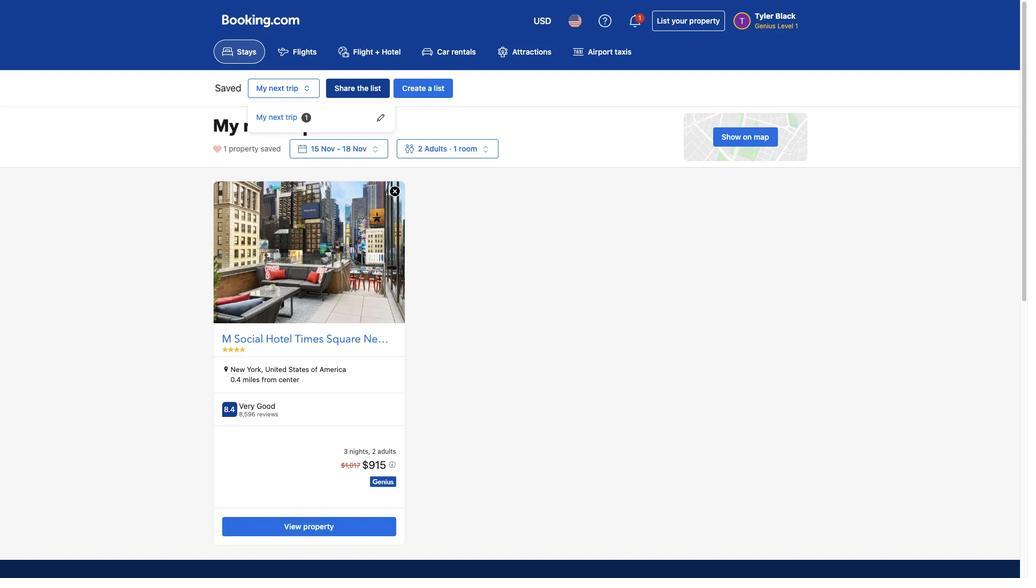 Task type: locate. For each thing, give the bounding box(es) containing it.
new left york
[[364, 332, 386, 347]]

0 horizontal spatial nov
[[321, 144, 335, 153]]

airport
[[588, 47, 613, 56]]

nov right 18
[[353, 144, 367, 153]]

black
[[776, 11, 796, 20]]

hotel left times
[[266, 332, 292, 347]]

15
[[311, 144, 319, 153]]

0.4 miles from center
[[231, 376, 300, 384]]

share the list
[[335, 84, 381, 93]]

view property link
[[222, 517, 396, 537]]

flights link
[[269, 40, 325, 64]]

property right your
[[690, 16, 720, 25]]

taxis
[[615, 47, 632, 56]]

1 vertical spatial 2
[[372, 448, 376, 456]]

nov left -
[[321, 144, 335, 153]]

+
[[375, 47, 380, 56]]

1 horizontal spatial list
[[434, 84, 445, 93]]

m social hotel times square new york
[[222, 332, 410, 347]]

hotel for +
[[382, 47, 401, 56]]

0 horizontal spatial property
[[229, 144, 259, 153]]

usd button
[[527, 8, 558, 34]]

2 adults                                           · 1 room
[[418, 144, 477, 153]]

flights
[[293, 47, 317, 56]]

0 vertical spatial property
[[690, 16, 720, 25]]

america
[[320, 365, 346, 374]]

2 horizontal spatial property
[[690, 16, 720, 25]]

my next trip down flights link
[[256, 84, 298, 93]]

create a list button
[[394, 79, 453, 98]]

your
[[672, 16, 688, 25]]

1
[[638, 14, 641, 22], [795, 22, 798, 30], [305, 114, 308, 122], [224, 144, 227, 153], [453, 144, 457, 153]]

states
[[289, 365, 309, 374]]

center
[[279, 376, 300, 384]]

1 right level
[[795, 22, 798, 30]]

on
[[743, 132, 752, 142]]

2
[[418, 144, 423, 153], [372, 448, 376, 456]]

property inside 'link'
[[690, 16, 720, 25]]

1 left list
[[638, 14, 641, 22]]

2 vertical spatial property
[[303, 522, 334, 531]]

show
[[722, 132, 741, 142]]

tyler
[[755, 11, 774, 20]]

reviews
[[257, 411, 278, 418]]

property
[[690, 16, 720, 25], [229, 144, 259, 153], [303, 522, 334, 531]]

new up 0.4
[[231, 365, 245, 374]]

2 list from the left
[[434, 84, 445, 93]]

next down my next trip button
[[269, 113, 284, 122]]

rentals
[[452, 47, 476, 56]]

1 nov from the left
[[321, 144, 335, 153]]

0 vertical spatial 2
[[418, 144, 423, 153]]

level
[[778, 22, 794, 30]]

next down flights link
[[269, 84, 284, 93]]

property right view
[[303, 522, 334, 531]]

next
[[269, 84, 284, 93], [269, 113, 284, 122], [243, 115, 280, 138]]

my next trip
[[256, 84, 298, 93], [256, 113, 297, 122], [213, 115, 314, 138]]

hotel right +
[[382, 47, 401, 56]]

list
[[371, 84, 381, 93], [434, 84, 445, 93]]

my next trip button
[[248, 79, 320, 98]]

1 property saved
[[224, 144, 281, 153]]

my next trip inside button
[[256, 84, 298, 93]]

nov
[[321, 144, 335, 153], [353, 144, 367, 153]]

hotel
[[382, 47, 401, 56], [266, 332, 292, 347]]

saved
[[215, 83, 242, 94]]

1 vertical spatial property
[[229, 144, 259, 153]]

list right a
[[434, 84, 445, 93]]

share
[[335, 84, 355, 93]]

1 left saved at top left
[[224, 144, 227, 153]]

new
[[364, 332, 386, 347], [231, 365, 245, 374]]

usd
[[534, 16, 552, 26]]

0 horizontal spatial hotel
[[266, 332, 292, 347]]

0 vertical spatial new
[[364, 332, 386, 347]]

8.4 very good 8,596 reviews
[[224, 402, 278, 418]]

next inside button
[[269, 84, 284, 93]]

view property
[[284, 522, 334, 531]]

rated element
[[239, 402, 278, 411]]

square
[[326, 332, 361, 347]]

my
[[256, 84, 267, 93], [256, 113, 267, 122], [213, 115, 239, 138]]

next up saved at top left
[[243, 115, 280, 138]]

1 horizontal spatial hotel
[[382, 47, 401, 56]]

from
[[262, 376, 277, 384]]

list
[[657, 16, 670, 25]]

genius
[[755, 22, 776, 30]]

1 vertical spatial hotel
[[266, 332, 292, 347]]

adults
[[425, 144, 447, 153]]

1 list from the left
[[371, 84, 381, 93]]

1 horizontal spatial nov
[[353, 144, 367, 153]]

trip down flights link
[[286, 84, 298, 93]]

0 horizontal spatial 2
[[372, 448, 376, 456]]

list inside button
[[434, 84, 445, 93]]

0 horizontal spatial new
[[231, 365, 245, 374]]

property left saved at top left
[[229, 144, 259, 153]]

list inside button
[[371, 84, 381, 93]]

1 horizontal spatial 2
[[418, 144, 423, 153]]

united
[[265, 365, 287, 374]]

trip
[[286, 84, 298, 93], [286, 113, 297, 122], [285, 115, 314, 138]]

3
[[344, 448, 348, 456]]

0.4
[[231, 376, 241, 384]]

list right 'the'
[[371, 84, 381, 93]]

0 horizontal spatial list
[[371, 84, 381, 93]]

m social hotel times square new york link
[[222, 332, 410, 347]]

nights,
[[350, 448, 370, 456]]

0 vertical spatial hotel
[[382, 47, 401, 56]]

1 horizontal spatial property
[[303, 522, 334, 531]]



Task type: vqa. For each thing, say whether or not it's contained in the screenshot.
Share the list 'list'
yes



Task type: describe. For each thing, give the bounding box(es) containing it.
1 right ·
[[453, 144, 457, 153]]

york,
[[247, 365, 263, 374]]

very
[[239, 402, 255, 411]]

list for share the list
[[371, 84, 381, 93]]

list your property
[[657, 16, 720, 25]]

scored  8.4 element
[[222, 402, 237, 417]]

trip inside button
[[286, 84, 298, 93]]

car rentals
[[437, 47, 476, 56]]

1 vertical spatial new
[[231, 365, 245, 374]]

attractions
[[512, 47, 552, 56]]

trip up 15
[[285, 115, 314, 138]]

1 inside button
[[638, 14, 641, 22]]

saved
[[261, 144, 281, 153]]

1 horizontal spatial new
[[364, 332, 386, 347]]

create
[[402, 84, 426, 93]]

booking.com online hotel reservations image
[[222, 14, 299, 27]]

new york, united states of america
[[231, 365, 346, 374]]

car rentals link
[[414, 40, 485, 64]]

share the list button
[[326, 79, 390, 98]]

flight + hotel
[[353, 47, 401, 56]]

from  8,596 reviews element
[[239, 411, 278, 418]]

4 stars image
[[222, 347, 245, 352]]

york
[[388, 332, 410, 347]]

my next trip up saved at top left
[[213, 115, 314, 138]]

list for create a list
[[434, 84, 445, 93]]

create a list
[[402, 84, 445, 93]]

$915
[[362, 459, 389, 471]]

15 nov - 18 nov
[[311, 144, 367, 153]]

·
[[449, 144, 452, 153]]

stays link
[[213, 40, 265, 64]]

property for view property
[[303, 522, 334, 531]]

good
[[257, 402, 275, 411]]

$1,017
[[341, 461, 360, 469]]

1 inside tyler black genius level 1
[[795, 22, 798, 30]]

trip down my next trip button
[[286, 113, 297, 122]]

1 down my next trip button
[[305, 114, 308, 122]]

airport taxis
[[588, 47, 632, 56]]

my next trip down my next trip button
[[256, 113, 297, 122]]

room
[[459, 144, 477, 153]]

hotel for social
[[266, 332, 292, 347]]

8.4
[[224, 405, 235, 414]]

3 nights, 2 adults
[[344, 448, 396, 456]]

property for 1 property saved
[[229, 144, 259, 153]]

of
[[311, 365, 318, 374]]

stays
[[237, 47, 257, 56]]

show on map button
[[713, 128, 778, 147]]

my inside button
[[256, 84, 267, 93]]

show on map
[[722, 132, 769, 142]]

18
[[342, 144, 351, 153]]

map
[[754, 132, 769, 142]]

social
[[234, 332, 263, 347]]

list your property link
[[652, 11, 725, 31]]

airport taxis link
[[565, 40, 640, 64]]

1 button
[[622, 8, 648, 34]]

miles
[[243, 376, 260, 384]]

2 nov from the left
[[353, 144, 367, 153]]

car
[[437, 47, 450, 56]]

view
[[284, 522, 301, 531]]

times
[[295, 332, 324, 347]]

adults
[[378, 448, 396, 456]]

flight
[[353, 47, 373, 56]]

flight + hotel link
[[330, 40, 409, 64]]

a
[[428, 84, 432, 93]]

the
[[357, 84, 369, 93]]

8,596
[[239, 411, 255, 418]]

attractions link
[[489, 40, 560, 64]]

m
[[222, 332, 232, 347]]

-
[[337, 144, 341, 153]]

tyler black genius level 1
[[755, 11, 798, 30]]



